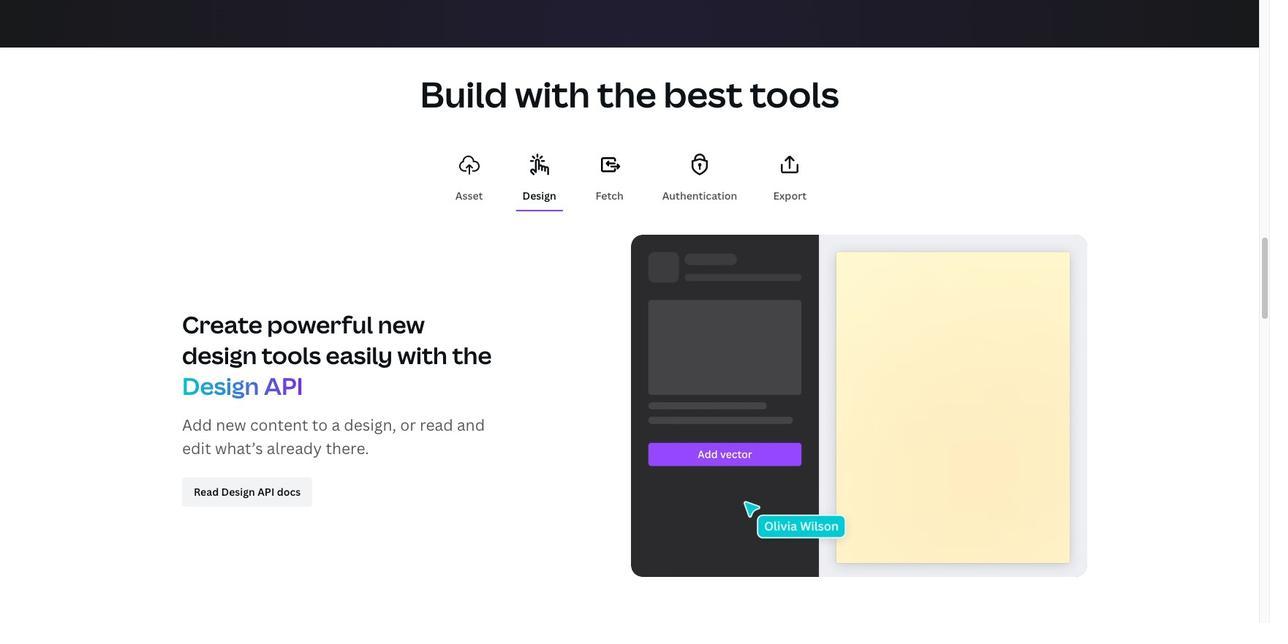 Task type: describe. For each thing, give the bounding box(es) containing it.
design inside button
[[523, 189, 556, 203]]

easily
[[326, 340, 393, 371]]

export
[[774, 189, 807, 203]]

asset button
[[446, 141, 493, 210]]

authentication button
[[657, 141, 743, 210]]

create
[[182, 309, 262, 340]]

docs
[[277, 485, 301, 499]]

to
[[312, 415, 328, 435]]

a
[[332, 415, 340, 435]]

export button
[[767, 141, 814, 210]]

and
[[457, 415, 485, 435]]

2 vertical spatial design
[[221, 485, 255, 499]]

1 vertical spatial api
[[258, 485, 275, 499]]

tools for best
[[750, 70, 839, 118]]

with inside the create powerful new design tools easily with the design api
[[398, 340, 448, 371]]

build with the best tools
[[420, 70, 839, 118]]

content
[[250, 415, 308, 435]]

design
[[182, 340, 257, 371]]

read
[[194, 485, 219, 499]]

asset
[[455, 189, 483, 203]]

authentication
[[662, 189, 738, 203]]

1 horizontal spatial the
[[597, 70, 657, 118]]

best
[[664, 70, 743, 118]]

edit
[[182, 438, 211, 459]]

new inside add new content to a design, or read and edit what's already there.
[[216, 415, 246, 435]]



Task type: vqa. For each thing, say whether or not it's contained in the screenshot.
the rightmost "with"
yes



Task type: locate. For each thing, give the bounding box(es) containing it.
tools
[[750, 70, 839, 118], [262, 340, 321, 371]]

or
[[400, 415, 416, 435]]

0 vertical spatial tools
[[750, 70, 839, 118]]

0 vertical spatial design
[[523, 189, 556, 203]]

1 vertical spatial the
[[452, 340, 492, 371]]

1 horizontal spatial with
[[515, 70, 590, 118]]

0 horizontal spatial new
[[216, 415, 246, 435]]

read
[[420, 415, 453, 435]]

0 horizontal spatial the
[[452, 340, 492, 371]]

design inside the create powerful new design tools easily with the design api
[[182, 370, 259, 402]]

0 vertical spatial with
[[515, 70, 590, 118]]

the inside the create powerful new design tools easily with the design api
[[452, 340, 492, 371]]

tools inside the create powerful new design tools easily with the design api
[[262, 340, 321, 371]]

1 horizontal spatial new
[[378, 309, 425, 340]]

1 vertical spatial with
[[398, 340, 448, 371]]

read design api docs
[[194, 485, 301, 499]]

fetch button
[[586, 141, 633, 210]]

0 vertical spatial the
[[597, 70, 657, 118]]

design up add
[[182, 370, 259, 402]]

0 horizontal spatial tools
[[262, 340, 321, 371]]

design,
[[344, 415, 396, 435]]

0 vertical spatial new
[[378, 309, 425, 340]]

api left docs
[[258, 485, 275, 499]]

what's
[[215, 438, 263, 459]]

already
[[267, 438, 322, 459]]

1 vertical spatial tools
[[262, 340, 321, 371]]

design button
[[516, 141, 563, 210]]

1 vertical spatial new
[[216, 415, 246, 435]]

add
[[182, 415, 212, 435]]

tools for design
[[262, 340, 321, 371]]

create powerful new design tools easily with the design api
[[182, 309, 492, 402]]

0 horizontal spatial with
[[398, 340, 448, 371]]

api inside the create powerful new design tools easily with the design api
[[264, 370, 303, 402]]

build
[[420, 70, 508, 118]]

read design api docs link
[[182, 478, 313, 507]]

there.
[[326, 438, 369, 459]]

design
[[523, 189, 556, 203], [182, 370, 259, 402], [221, 485, 255, 499]]

0 vertical spatial api
[[264, 370, 303, 402]]

design right read
[[221, 485, 255, 499]]

add new content to a design, or read and edit what's already there.
[[182, 415, 485, 459]]

the
[[597, 70, 657, 118], [452, 340, 492, 371]]

1 horizontal spatial tools
[[750, 70, 839, 118]]

with
[[515, 70, 590, 118], [398, 340, 448, 371]]

new
[[378, 309, 425, 340], [216, 415, 246, 435]]

api up content
[[264, 370, 303, 402]]

powerful
[[267, 309, 373, 340]]

1 vertical spatial design
[[182, 370, 259, 402]]

fetch
[[596, 189, 624, 203]]

design right the asset
[[523, 189, 556, 203]]

new inside the create powerful new design tools easily with the design api
[[378, 309, 425, 340]]

api
[[264, 370, 303, 402], [258, 485, 275, 499]]



